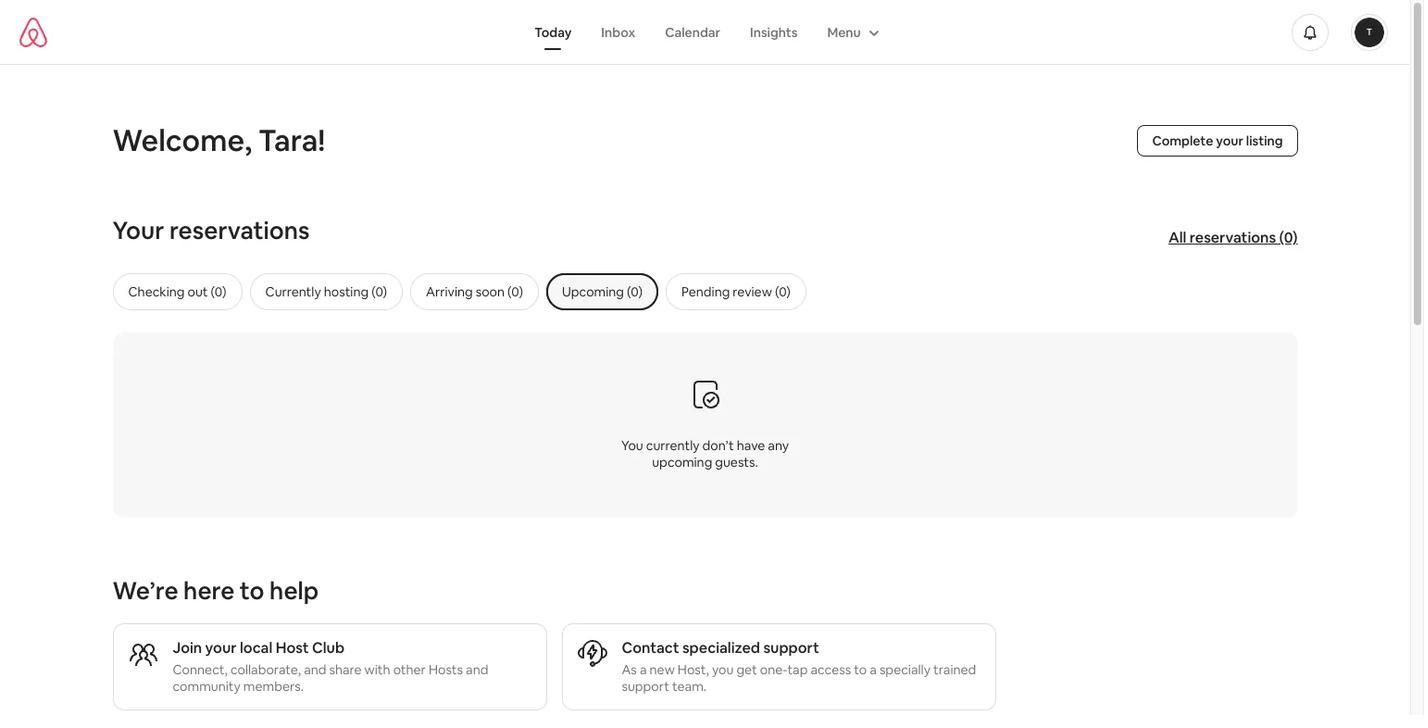 Task type: locate. For each thing, give the bounding box(es) containing it.
new
[[650, 661, 675, 678]]

all reservations (0)
[[1169, 227, 1298, 247]]

upcoming
[[562, 283, 624, 300]]

1 vertical spatial (0)
[[627, 283, 643, 300]]

1 horizontal spatial and
[[466, 661, 488, 678]]

collaborate,
[[231, 661, 301, 678]]

1 horizontal spatial your
[[1216, 132, 1244, 149]]

1 vertical spatial your
[[205, 638, 237, 658]]

hosts
[[429, 661, 463, 678]]

1 horizontal spatial reservations
[[1190, 227, 1276, 247]]

your for listing
[[1216, 132, 1244, 149]]

your inside join your local host club connect, collaborate, and share with other hosts and community members.
[[205, 638, 237, 658]]

to left help
[[240, 575, 265, 607]]

have
[[737, 437, 765, 453]]

a left specially
[[870, 661, 877, 678]]

0 vertical spatial (0)
[[1280, 227, 1298, 247]]

we're
[[113, 575, 178, 607]]

0 horizontal spatial (0)
[[627, 283, 643, 300]]

a right as on the bottom left
[[640, 661, 647, 678]]

host,
[[678, 661, 709, 678]]

0 horizontal spatial your
[[205, 638, 237, 658]]

and right hosts
[[466, 661, 488, 678]]

specially
[[880, 661, 931, 678]]

connect,
[[173, 661, 228, 678]]

0 horizontal spatial reservations
[[169, 215, 310, 246]]

your
[[113, 215, 164, 246]]

reservations
[[169, 215, 310, 246], [1190, 227, 1276, 247]]

upcoming (0)
[[562, 283, 643, 300]]

a
[[640, 661, 647, 678], [870, 661, 877, 678]]

1 vertical spatial to
[[854, 661, 867, 678]]

0 horizontal spatial a
[[640, 661, 647, 678]]

0 horizontal spatial and
[[304, 661, 326, 678]]

your left the listing
[[1216, 132, 1244, 149]]

support
[[764, 638, 820, 658]]

today
[[535, 24, 572, 40]]

1 horizontal spatial (0)
[[1280, 227, 1298, 247]]

we're here to help
[[113, 575, 319, 607]]

to
[[240, 575, 265, 607], [854, 661, 867, 678]]

and down club
[[304, 661, 326, 678]]

all
[[1169, 227, 1187, 247]]

reservation filters group
[[113, 273, 1335, 310]]

your
[[1216, 132, 1244, 149], [205, 638, 237, 658]]

reservations up out (0)
[[169, 215, 310, 246]]

(0)
[[1280, 227, 1298, 247], [627, 283, 643, 300]]

complete
[[1153, 132, 1214, 149]]

0 vertical spatial your
[[1216, 132, 1244, 149]]

contact specialized support as a new host, you get one-tap access to a specially trained support team.
[[622, 638, 977, 695]]

as
[[622, 661, 637, 678]]

to right access
[[854, 661, 867, 678]]

support team.
[[622, 678, 707, 695]]

reservations right all
[[1190, 227, 1276, 247]]

calendar
[[665, 24, 721, 40]]

your up connect,
[[205, 638, 237, 658]]

local
[[240, 638, 273, 658]]

1 horizontal spatial a
[[870, 661, 877, 678]]

complete your listing
[[1153, 132, 1283, 149]]

1 horizontal spatial to
[[854, 661, 867, 678]]

your for local
[[205, 638, 237, 658]]

2 and from the left
[[466, 661, 488, 678]]

0 horizontal spatial to
[[240, 575, 265, 607]]

main navigation menu image
[[1355, 17, 1385, 47]]

specialized
[[683, 638, 760, 658]]

upcoming guests.
[[652, 453, 758, 470]]

menu
[[828, 24, 861, 40]]

inbox link
[[587, 14, 650, 50]]

and
[[304, 661, 326, 678], [466, 661, 488, 678]]

host
[[276, 638, 309, 658]]

don't
[[703, 437, 734, 453]]

your reservations
[[113, 215, 310, 246]]



Task type: describe. For each thing, give the bounding box(es) containing it.
2 a from the left
[[870, 661, 877, 678]]

you
[[712, 661, 734, 678]]

join your local host club connect, collaborate, and share with other hosts and community members.
[[173, 638, 488, 695]]

all reservations (0) link
[[1160, 219, 1307, 256]]

any
[[768, 437, 789, 453]]

here
[[184, 575, 235, 607]]

calendar link
[[650, 14, 735, 50]]

help
[[270, 575, 319, 607]]

access
[[811, 661, 851, 678]]

other
[[393, 661, 426, 678]]

welcome,
[[113, 121, 252, 159]]

with
[[365, 661, 391, 678]]

menu button
[[813, 14, 891, 50]]

currently
[[265, 283, 321, 300]]

inbox
[[601, 24, 636, 40]]

complete your listing link
[[1138, 125, 1298, 157]]

pending review (0)
[[682, 283, 791, 300]]

community members.
[[173, 678, 304, 695]]

0 vertical spatial to
[[240, 575, 265, 607]]

currently hosting (0)
[[265, 283, 387, 300]]

get
[[737, 661, 758, 678]]

arriving soon (0)
[[426, 283, 523, 300]]

review (0)
[[733, 283, 791, 300]]

soon (0)
[[476, 283, 523, 300]]

reservations for your
[[169, 215, 310, 246]]

checking
[[128, 283, 185, 300]]

share
[[329, 661, 362, 678]]

one-
[[760, 661, 788, 678]]

listing
[[1247, 132, 1283, 149]]

1 and from the left
[[304, 661, 326, 678]]

insights
[[750, 24, 798, 40]]

club
[[312, 638, 345, 658]]

insights link
[[735, 14, 813, 50]]

currently
[[646, 437, 700, 453]]

hosting (0)
[[324, 283, 387, 300]]

pending
[[682, 283, 730, 300]]

welcome, tara!
[[113, 121, 325, 159]]

trained
[[934, 661, 977, 678]]

join
[[173, 638, 202, 658]]

checking out (0)
[[128, 283, 227, 300]]

reservations for all
[[1190, 227, 1276, 247]]

today link
[[520, 14, 587, 50]]

tara!
[[258, 121, 325, 159]]

(0) inside reservation filters group
[[627, 283, 643, 300]]

to inside 'contact specialized support as a new host, you get one-tap access to a specially trained support team.'
[[854, 661, 867, 678]]

contact
[[622, 638, 679, 658]]

(0) inside all reservations (0) link
[[1280, 227, 1298, 247]]

out (0)
[[188, 283, 227, 300]]

1 a from the left
[[640, 661, 647, 678]]

you currently don't have any upcoming guests.
[[621, 437, 789, 470]]

you
[[621, 437, 644, 453]]

tap
[[788, 661, 808, 678]]

arriving
[[426, 283, 473, 300]]



Task type: vqa. For each thing, say whether or not it's contained in the screenshot.
All reservations (0) 'link'
yes



